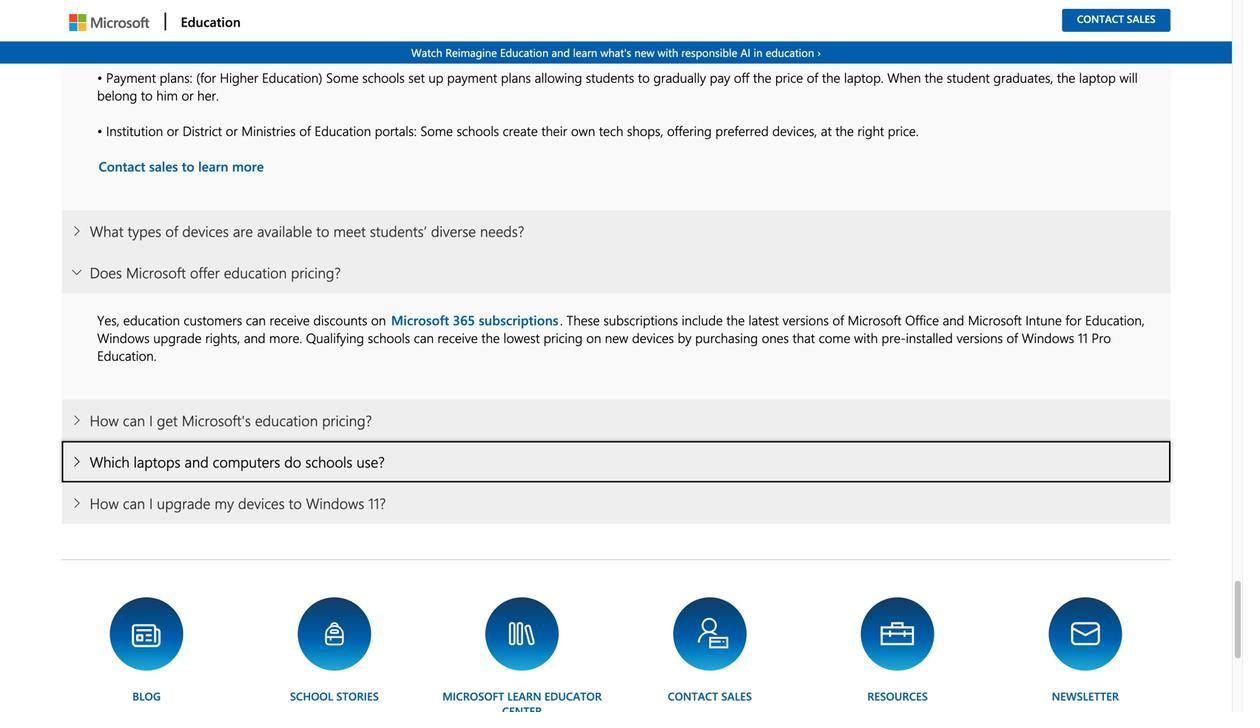 Task type: locate. For each thing, give the bounding box(es) containing it.
allowing
[[535, 68, 582, 86]]

1 vertical spatial how
[[90, 494, 119, 513]]

ministries
[[242, 122, 296, 139]]

(higher
[[231, 15, 274, 33]]

0 vertical spatial sales
[[1127, 12, 1156, 26]]

education down are
[[224, 263, 287, 282]]

1 horizontal spatial learn
[[573, 45, 597, 60]]

versions right installed
[[957, 329, 1003, 347]]

can
[[246, 311, 266, 329], [414, 329, 434, 347], [123, 411, 145, 430], [123, 494, 145, 513]]

are
[[233, 221, 253, 241]]

• left institution
[[97, 122, 102, 139]]

i down laptops
[[149, 494, 153, 513]]

receive
[[270, 311, 310, 329], [438, 329, 478, 347]]

1 horizontal spatial some
[[421, 122, 453, 139]]

i left get
[[149, 411, 153, 430]]

i for get
[[149, 411, 153, 430]]

devices inside . these subscriptions include the latest versions of microsoft office and microsoft intune for education, windows upgrade rights, and more. qualifying schools can receive the lowest pricing on new devices by purchasing ones that come with pre-installed versions of windows 11 pro education.
[[632, 329, 674, 347]]

or inside • payment plans: (for higher education) some schools set up payment plans allowing students to gradually pay off the price of the laptop. when the student graduates, the laptop will belong to him or her.
[[182, 86, 194, 104]]

0 horizontal spatial learn
[[198, 157, 228, 175]]

gradually
[[654, 68, 706, 86]]

student left leaves
[[1035, 15, 1078, 33]]

laptop
[[565, 15, 602, 33], [163, 33, 200, 51], [1079, 68, 1116, 86]]

1 vertical spatial i
[[149, 494, 153, 513]]

stories
[[336, 689, 379, 704]]

education inside does microsoft offer education pricing? dropdown button
[[224, 263, 287, 282]]

(for
[[196, 68, 216, 86]]

ownership
[[752, 15, 811, 33]]

the right graduates,
[[1057, 68, 1076, 86]]

schools right discounts
[[368, 329, 410, 347]]

will
[[392, 15, 410, 33], [1120, 68, 1138, 86]]

installed
[[906, 329, 953, 347]]

3 • from the top
[[97, 122, 102, 139]]

and right laptops
[[185, 452, 209, 472]]

education up price on the right top of page
[[766, 45, 814, 60]]

1 vertical spatial upgrade
[[157, 494, 211, 513]]

can inside . these subscriptions include the latest versions of microsoft office and microsoft intune for education, windows upgrade rights, and more. qualifying schools can receive the lowest pricing on new devices by purchasing ones that come with pre-installed versions of windows 11 pro education.
[[414, 329, 434, 347]]

available
[[257, 221, 312, 241]]

to inside the what types of devices are available to meet students' diverse needs? dropdown button
[[316, 221, 329, 241]]

off
[[734, 68, 750, 86]]

1 subscriptions from the left
[[479, 311, 559, 329]]

1 horizontal spatial on
[[586, 329, 601, 347]]

some inside • payment plans: (for higher education) some schools set up payment plans allowing students to gradually pay off the price of the laptop. when the student graduates, the laptop will belong to him or her.
[[326, 68, 359, 86]]

0 horizontal spatial sales
[[721, 689, 752, 704]]

0 horizontal spatial on
[[371, 311, 386, 329]]

does microsoft offer education pricing? button
[[62, 252, 1171, 293]]

more
[[232, 157, 264, 175]]

windows down 'does'
[[97, 329, 150, 347]]

graduation.
[[933, 15, 998, 33]]

2 horizontal spatial windows
[[1022, 329, 1075, 347]]

the right school,
[[141, 33, 159, 51]]

1 • from the top
[[97, 15, 102, 33]]

higher
[[220, 68, 258, 86]]

.
[[560, 311, 563, 329]]

the
[[543, 15, 561, 33], [730, 15, 748, 33], [830, 15, 849, 33], [1013, 15, 1031, 33], [1120, 15, 1139, 33], [141, 33, 159, 51], [753, 68, 772, 86], [822, 68, 841, 86], [925, 68, 943, 86], [1057, 68, 1076, 86], [836, 122, 854, 139], [727, 311, 745, 329], [482, 329, 500, 347]]

education
[[181, 13, 241, 30], [500, 45, 549, 60], [315, 122, 371, 139]]

some
[[326, 68, 359, 86], [421, 122, 453, 139]]

how
[[90, 411, 119, 430], [90, 494, 119, 513]]

0 horizontal spatial new
[[605, 329, 629, 347]]

the up ai
[[730, 15, 748, 33]]

1 vertical spatial pricing?
[[322, 411, 372, 430]]

1 horizontal spatial or
[[182, 86, 194, 104]]

microsoft left intune
[[968, 311, 1022, 329]]

on
[[371, 311, 386, 329], [586, 329, 601, 347]]

2 horizontal spatial devices
[[632, 329, 674, 347]]

education.
[[97, 347, 157, 364]]

plans:
[[160, 68, 193, 86]]

microsoft down the types
[[126, 263, 186, 282]]

of
[[807, 68, 819, 86], [299, 122, 311, 139], [165, 221, 178, 241], [833, 311, 844, 329], [1007, 329, 1018, 347]]

him
[[156, 86, 178, 104]]

how up which
[[90, 411, 119, 430]]

meet
[[334, 221, 366, 241]]

the right the when
[[925, 68, 943, 86]]

0 vertical spatial with
[[658, 45, 678, 60]]

center
[[502, 704, 542, 713]]

0 horizontal spatial receive
[[270, 311, 310, 329]]

• left early at the top left of page
[[97, 15, 102, 33]]

subscriptions
[[479, 311, 559, 329], [604, 311, 678, 329]]

how for how can i get microsoft's education pricing?
[[90, 411, 119, 430]]

to
[[504, 15, 516, 33], [815, 15, 827, 33], [638, 68, 650, 86], [141, 86, 153, 104], [182, 157, 195, 175], [316, 221, 329, 241], [289, 494, 302, 513]]

how inside dropdown button
[[90, 494, 119, 513]]

1 vertical spatial learn
[[198, 157, 228, 175]]

1 vertical spatial •
[[97, 68, 102, 86]]

of right the types
[[165, 221, 178, 241]]

0 horizontal spatial some
[[326, 68, 359, 86]]

on right discounts
[[371, 311, 386, 329]]

or
[[182, 86, 194, 104], [167, 122, 179, 139], [226, 122, 238, 139]]

students'
[[370, 221, 427, 241]]

up
[[429, 68, 444, 86]]

of left intune
[[1007, 329, 1018, 347]]

purchasing
[[695, 329, 758, 347]]

i inside dropdown button
[[149, 411, 153, 430]]

shops,
[[627, 122, 664, 139]]

reimagine
[[446, 45, 497, 60]]

to right sales
[[182, 157, 195, 175]]

1 how from the top
[[90, 411, 119, 430]]

i
[[149, 411, 153, 430], [149, 494, 153, 513]]

rights,
[[205, 329, 240, 347]]

• left payment
[[97, 68, 102, 86]]

1 i from the top
[[149, 411, 153, 430]]

1 horizontal spatial will
[[1120, 68, 1138, 86]]

windows inside dropdown button
[[306, 494, 364, 513]]

• inside • payment plans: (for higher education) some schools set up payment plans allowing students to gradually pay off the price of the laptop. when the student graduates, the laptop will belong to him or her.
[[97, 68, 102, 86]]

windows left the 11
[[1022, 329, 1075, 347]]

early
[[106, 15, 133, 33]]

can left 365
[[414, 329, 434, 347]]

0 horizontal spatial subscriptions
[[479, 311, 559, 329]]

how inside dropdown button
[[90, 411, 119, 430]]

devices left by
[[632, 329, 674, 347]]

1 vertical spatial sales
[[721, 689, 752, 704]]

0 vertical spatial how
[[90, 411, 119, 430]]

pricing? down what types of devices are available to meet students' diverse needs?
[[291, 263, 341, 282]]

learn
[[507, 689, 542, 704]]

devices
[[182, 221, 229, 241], [632, 329, 674, 347], [238, 494, 285, 513]]

1 horizontal spatial windows
[[306, 494, 364, 513]]

1 vertical spatial with
[[854, 329, 878, 347]]

graduation
[[137, 15, 200, 33]]

1 horizontal spatial receive
[[438, 329, 478, 347]]

new right these
[[605, 329, 629, 347]]

devices left are
[[182, 221, 229, 241]]

• institution or district or ministries of education portals: some schools create their own tech shops, offering preferred devices, at the right price.
[[97, 122, 919, 139]]

devices right my
[[238, 494, 285, 513]]

1 horizontal spatial contact
[[1077, 12, 1124, 26]]

to left meet
[[316, 221, 329, 241]]

2 vertical spatial devices
[[238, 494, 285, 513]]

1 horizontal spatial with
[[854, 329, 878, 347]]

their
[[542, 122, 568, 139]]

education up the must
[[181, 13, 241, 30]]

2 vertical spatial •
[[97, 122, 102, 139]]

can inside dropdown button
[[123, 494, 145, 513]]

learn left more
[[198, 157, 228, 175]]

subscriptions down does microsoft offer education pricing? dropdown button
[[604, 311, 678, 329]]

0 horizontal spatial contact
[[668, 689, 718, 704]]

microsoftlogo image
[[69, 14, 149, 31]]

price.
[[888, 122, 919, 139]]

upgrade left rights,
[[153, 329, 202, 347]]

resources
[[868, 689, 928, 704]]

2 subscriptions from the left
[[604, 311, 678, 329]]

1 horizontal spatial subscriptions
[[604, 311, 678, 329]]

• inside • early graduation gifts (higher education): schools will allow a student to use the laptop while enrolled, giving the ownership to the student upon graduation. if the student leaves the school, the laptop must be returned.
[[97, 15, 102, 33]]

responsible
[[682, 45, 738, 60]]

education link
[[164, 1, 245, 42]]

i inside dropdown button
[[149, 494, 153, 513]]

education up do
[[255, 411, 318, 430]]

laptop left while
[[565, 15, 602, 33]]

upon
[[899, 15, 929, 33]]

school,
[[97, 33, 137, 51]]

in
[[754, 45, 763, 60]]

new inside . these subscriptions include the latest versions of microsoft office and microsoft intune for education, windows upgrade rights, and more. qualifying schools can receive the lowest pricing on new devices by purchasing ones that come with pre-installed versions of windows 11 pro education.
[[605, 329, 629, 347]]

on right pricing
[[586, 329, 601, 347]]

laptop down leaves
[[1079, 68, 1116, 86]]

giving
[[692, 15, 726, 33]]

some right education)
[[326, 68, 359, 86]]

0 vertical spatial will
[[392, 15, 410, 33]]

offering
[[667, 122, 712, 139]]

• for school,
[[97, 15, 102, 33]]

1 horizontal spatial laptop
[[565, 15, 602, 33]]

school stories link
[[289, 596, 380, 706]]

2 how from the top
[[90, 494, 119, 513]]

11?
[[368, 494, 386, 513]]

institution
[[106, 122, 163, 139]]

and up allowing
[[552, 45, 570, 60]]

0 horizontal spatial windows
[[97, 329, 150, 347]]

how down which
[[90, 494, 119, 513]]

or right him
[[182, 86, 194, 104]]

1 vertical spatial new
[[605, 329, 629, 347]]

the left latest
[[727, 311, 745, 329]]

can left get
[[123, 411, 145, 430]]

0 horizontal spatial devices
[[182, 221, 229, 241]]

1 vertical spatial contact sales link
[[666, 596, 754, 706]]

district
[[183, 122, 222, 139]]

1 horizontal spatial devices
[[238, 494, 285, 513]]

a
[[447, 15, 454, 33]]

include
[[682, 311, 723, 329]]

2 horizontal spatial laptop
[[1079, 68, 1116, 86]]

how can i get microsoft's education pricing?
[[90, 411, 372, 430]]

upgrade
[[153, 329, 202, 347], [157, 494, 211, 513]]

• early graduation gifts (higher education): schools will allow a student to use the laptop while enrolled, giving the ownership to the student upon graduation. if the student leaves the school, the laptop must be returned.
[[97, 15, 1139, 51]]

laptop up plans:
[[163, 33, 200, 51]]

new
[[635, 45, 655, 60], [605, 329, 629, 347]]

pricing? up use?
[[322, 411, 372, 430]]

or left district
[[167, 122, 179, 139]]

must
[[203, 33, 231, 51]]

schools left create
[[457, 122, 499, 139]]

receive left discounts
[[270, 311, 310, 329]]

sales
[[149, 157, 178, 175]]

or right district
[[226, 122, 238, 139]]

student down the graduation.
[[947, 68, 990, 86]]

which laptops and computers do schools use?
[[90, 452, 385, 472]]

0 vertical spatial learn
[[573, 45, 597, 60]]

new right what's
[[635, 45, 655, 60]]

0 vertical spatial some
[[326, 68, 359, 86]]

1 vertical spatial devices
[[632, 329, 674, 347]]

to left him
[[141, 86, 153, 104]]

portals:
[[375, 122, 417, 139]]

2 horizontal spatial education
[[500, 45, 549, 60]]

with left pre-
[[854, 329, 878, 347]]

1 vertical spatial will
[[1120, 68, 1138, 86]]

with up "gradually"
[[658, 45, 678, 60]]

0 horizontal spatial will
[[392, 15, 410, 33]]

0 horizontal spatial contact sales
[[668, 689, 752, 704]]

student left upon
[[852, 15, 895, 33]]

that
[[793, 329, 815, 347]]

upgrade left my
[[157, 494, 211, 513]]

subscriptions left '.'
[[479, 311, 559, 329]]

2 • from the top
[[97, 68, 102, 86]]

how can i get microsoft's education pricing? button
[[62, 400, 1171, 441]]

0 horizontal spatial education
[[181, 13, 241, 30]]

microsoft inside does microsoft offer education pricing? dropdown button
[[126, 263, 186, 282]]

windows left the 11?
[[306, 494, 364, 513]]

versions right latest
[[783, 311, 829, 329]]

can down laptops
[[123, 494, 145, 513]]

the left lowest
[[482, 329, 500, 347]]

with inside watch reimagine education and learn what's new with responsible ai in education › link
[[658, 45, 678, 60]]

to inside how can i upgrade my devices to windows 11? dropdown button
[[289, 494, 302, 513]]

2 vertical spatial education
[[315, 122, 371, 139]]

to down do
[[289, 494, 302, 513]]

0 vertical spatial pricing?
[[291, 263, 341, 282]]

•
[[97, 15, 102, 33], [97, 68, 102, 86], [97, 122, 102, 139]]

microsoft's
[[182, 411, 251, 430]]

of inside • payment plans: (for higher education) some schools set up payment plans allowing students to gradually pay off the price of the laptop. when the student graduates, the laptop will belong to him or her.
[[807, 68, 819, 86]]

education up plans
[[500, 45, 549, 60]]

newsletter link
[[1047, 596, 1124, 706]]

0 horizontal spatial or
[[167, 122, 179, 139]]

schools right do
[[305, 452, 353, 472]]

education inside watch reimagine education and learn what's new with responsible ai in education › link
[[766, 45, 814, 60]]

schools left set
[[362, 68, 405, 86]]

the right if
[[1013, 15, 1031, 33]]

and left more.
[[244, 329, 266, 347]]

the right leaves
[[1120, 15, 1139, 33]]

learn left what's
[[573, 45, 597, 60]]

watch reimagine education and learn what's new with responsible ai in education ›
[[411, 45, 821, 60]]

0 vertical spatial •
[[97, 15, 102, 33]]

of right price on the right top of page
[[807, 68, 819, 86]]

1 horizontal spatial new
[[635, 45, 655, 60]]

1 horizontal spatial contact sales link
[[1077, 12, 1156, 26]]

when
[[888, 68, 921, 86]]

education left portals: at top
[[315, 122, 371, 139]]

0 vertical spatial upgrade
[[153, 329, 202, 347]]

2 i from the top
[[149, 494, 153, 513]]

0 horizontal spatial with
[[658, 45, 678, 60]]

1 vertical spatial education
[[500, 45, 549, 60]]

• for belong
[[97, 68, 102, 86]]

receive left lowest
[[438, 329, 478, 347]]

some right portals: at top
[[421, 122, 453, 139]]

1 horizontal spatial versions
[[957, 329, 1003, 347]]

latest
[[749, 311, 779, 329]]

0 vertical spatial i
[[149, 411, 153, 430]]

1 horizontal spatial contact sales
[[1077, 12, 1156, 26]]

learn
[[573, 45, 597, 60], [198, 157, 228, 175]]



Task type: describe. For each thing, give the bounding box(es) containing it.
educator
[[545, 689, 602, 704]]

what
[[90, 221, 124, 241]]

and right office
[[943, 311, 965, 329]]

gifts
[[203, 15, 227, 33]]

student right a
[[457, 15, 500, 33]]

1 vertical spatial contact
[[668, 689, 718, 704]]

education):
[[277, 15, 341, 33]]

payment
[[106, 68, 156, 86]]

with inside . these subscriptions include the latest versions of microsoft office and microsoft intune for education, windows upgrade rights, and more. qualifying schools can receive the lowest pricing on new devices by purchasing ones that come with pre-installed versions of windows 11 pro education.
[[854, 329, 878, 347]]

the right use
[[543, 15, 561, 33]]

create
[[503, 122, 538, 139]]

get
[[157, 411, 178, 430]]

what types of devices are available to meet students' diverse needs? button
[[62, 210, 1171, 252]]

lowest
[[504, 329, 540, 347]]

can left more.
[[246, 311, 266, 329]]

payment
[[447, 68, 497, 86]]

do
[[284, 452, 301, 472]]

receive inside . these subscriptions include the latest versions of microsoft office and microsoft intune for education, windows upgrade rights, and more. qualifying schools can receive the lowest pricing on new devices by purchasing ones that come with pre-installed versions of windows 11 pro education.
[[438, 329, 478, 347]]

types
[[128, 221, 161, 241]]

contact sales to learn more link
[[97, 156, 265, 176]]

leaves
[[1082, 15, 1116, 33]]

microsoft learn educator center link
[[437, 596, 607, 713]]

to up ›
[[815, 15, 827, 33]]

if
[[1002, 15, 1009, 33]]

come
[[819, 329, 851, 347]]

customers
[[184, 311, 242, 329]]

newsletter
[[1052, 689, 1119, 704]]

for
[[1066, 311, 1082, 329]]

graduates,
[[994, 68, 1054, 86]]

the left laptop.
[[822, 68, 841, 86]]

2 horizontal spatial or
[[226, 122, 238, 139]]

microsoft
[[443, 689, 504, 704]]

pricing? inside dropdown button
[[291, 263, 341, 282]]

microsoft learn educator center
[[443, 689, 602, 713]]

0 horizontal spatial versions
[[783, 311, 829, 329]]

• payment plans: (for higher education) some schools set up payment plans allowing students to gradually pay off the price of the laptop. when the student graduates, the laptop will belong to him or her.
[[97, 68, 1138, 104]]

student inside • payment plans: (for higher education) some schools set up payment plans allowing students to gradually pay off the price of the laptop. when the student graduates, the laptop will belong to him or her.
[[947, 68, 990, 86]]

0 horizontal spatial contact sales link
[[666, 596, 754, 706]]

upgrade inside . these subscriptions include the latest versions of microsoft office and microsoft intune for education, windows upgrade rights, and more. qualifying schools can receive the lowest pricing on new devices by purchasing ones that come with pre-installed versions of windows 11 pro education.
[[153, 329, 202, 347]]

1 vertical spatial contact sales
[[668, 689, 752, 704]]

of inside the what types of devices are available to meet students' diverse needs? dropdown button
[[165, 221, 178, 241]]

i for upgrade
[[149, 494, 153, 513]]

of right that
[[833, 311, 844, 329]]

what's
[[601, 45, 632, 60]]

on inside . these subscriptions include the latest versions of microsoft office and microsoft intune for education, windows upgrade rights, and more. qualifying schools can receive the lowest pricing on new devices by purchasing ones that come with pre-installed versions of windows 11 pro education.
[[586, 329, 601, 347]]

0 vertical spatial contact sales link
[[1077, 12, 1156, 26]]

1 horizontal spatial sales
[[1127, 12, 1156, 26]]

0 vertical spatial education
[[181, 13, 241, 30]]

does
[[90, 263, 122, 282]]

will inside • early graduation gifts (higher education): schools will allow a student to use the laptop while enrolled, giving the ownership to the student upon graduation. if the student leaves the school, the laptop must be returned.
[[392, 15, 410, 33]]

discounts
[[313, 311, 368, 329]]

0 vertical spatial contact sales
[[1077, 12, 1156, 26]]

how can i upgrade my devices to windows 11?
[[90, 494, 386, 513]]

education inside how can i get microsoft's education pricing? dropdown button
[[255, 411, 318, 430]]

laptops
[[134, 452, 181, 472]]

enrolled,
[[638, 15, 688, 33]]

11
[[1078, 329, 1088, 347]]

pricing? inside dropdown button
[[322, 411, 372, 430]]

schools inside . these subscriptions include the latest versions of microsoft office and microsoft intune for education, windows upgrade rights, and more. qualifying schools can receive the lowest pricing on new devices by purchasing ones that come with pre-installed versions of windows 11 pro education.
[[368, 329, 410, 347]]

0 horizontal spatial laptop
[[163, 33, 200, 51]]

blog link
[[108, 596, 185, 706]]

will inside • payment plans: (for higher education) some schools set up payment plans allowing students to gradually pay off the price of the laptop. when the student graduates, the laptop will belong to him or her.
[[1120, 68, 1138, 86]]

returned.
[[253, 33, 305, 51]]

. these subscriptions include the latest versions of microsoft office and microsoft intune for education, windows upgrade rights, and more. qualifying schools can receive the lowest pricing on new devices by purchasing ones that come with pre-installed versions of windows 11 pro education.
[[97, 311, 1145, 364]]

and inside dropdown button
[[185, 452, 209, 472]]

schools inside dropdown button
[[305, 452, 353, 472]]

which
[[90, 452, 130, 472]]

ones
[[762, 329, 789, 347]]

the right ownership
[[830, 15, 849, 33]]

yes,
[[97, 311, 120, 329]]

to inside 'contact sales to learn more' link
[[182, 157, 195, 175]]

schools
[[344, 15, 388, 33]]

can inside dropdown button
[[123, 411, 145, 430]]

0 vertical spatial devices
[[182, 221, 229, 241]]

the right off
[[753, 68, 772, 86]]

microsoft 365 subscriptions link
[[390, 310, 560, 330]]

diverse
[[431, 221, 476, 241]]

right
[[858, 122, 884, 139]]

365
[[453, 311, 475, 329]]

plans
[[501, 68, 531, 86]]

laptop inside • payment plans: (for higher education) some schools set up payment plans allowing students to gradually pay off the price of the laptop. when the student graduates, the laptop will belong to him or her.
[[1079, 68, 1116, 86]]

contact sales to learn more
[[99, 157, 264, 175]]

education right yes,
[[123, 311, 180, 329]]

use?
[[357, 452, 385, 472]]

microsoft left 365
[[391, 311, 449, 329]]

0 vertical spatial new
[[635, 45, 655, 60]]

be
[[235, 33, 250, 51]]

by
[[678, 329, 692, 347]]

1 horizontal spatial education
[[315, 122, 371, 139]]

school stories
[[290, 689, 379, 704]]

while
[[605, 15, 635, 33]]

offer
[[190, 263, 220, 282]]

pre-
[[882, 329, 906, 347]]

watch reimagine education and learn what's new with responsible ai in education › link
[[0, 41, 1232, 64]]

contact
[[99, 157, 145, 175]]

school
[[290, 689, 333, 704]]

schools inside • payment plans: (for higher education) some schools set up payment plans allowing students to gradually pay off the price of the laptop. when the student graduates, the laptop will belong to him or her.
[[362, 68, 405, 86]]

0 vertical spatial contact
[[1077, 12, 1124, 26]]

subscriptions inside . these subscriptions include the latest versions of microsoft office and microsoft intune for education, windows upgrade rights, and more. qualifying schools can receive the lowest pricing on new devices by purchasing ones that come with pre-installed versions of windows 11 pro education.
[[604, 311, 678, 329]]

to right students
[[638, 68, 650, 86]]

pro
[[1092, 329, 1111, 347]]

my
[[215, 494, 234, 513]]

set
[[408, 68, 425, 86]]

devices,
[[773, 122, 817, 139]]

blog
[[132, 689, 161, 704]]

students
[[586, 68, 634, 86]]

education)
[[262, 68, 323, 86]]

upgrade inside dropdown button
[[157, 494, 211, 513]]

of right ministries
[[299, 122, 311, 139]]

resources link
[[859, 596, 936, 706]]

does microsoft offer education pricing?
[[90, 263, 341, 282]]

how for how can i upgrade my devices to windows 11?
[[90, 494, 119, 513]]

own
[[571, 122, 595, 139]]

her.
[[197, 86, 219, 104]]

more.
[[269, 329, 302, 347]]

1 vertical spatial some
[[421, 122, 453, 139]]

qualifying
[[306, 329, 364, 347]]

the right at
[[836, 122, 854, 139]]

price
[[775, 68, 803, 86]]

pay
[[710, 68, 730, 86]]

to left use
[[504, 15, 516, 33]]

microsoft left office
[[848, 311, 902, 329]]



Task type: vqa. For each thing, say whether or not it's contained in the screenshot.
and
yes



